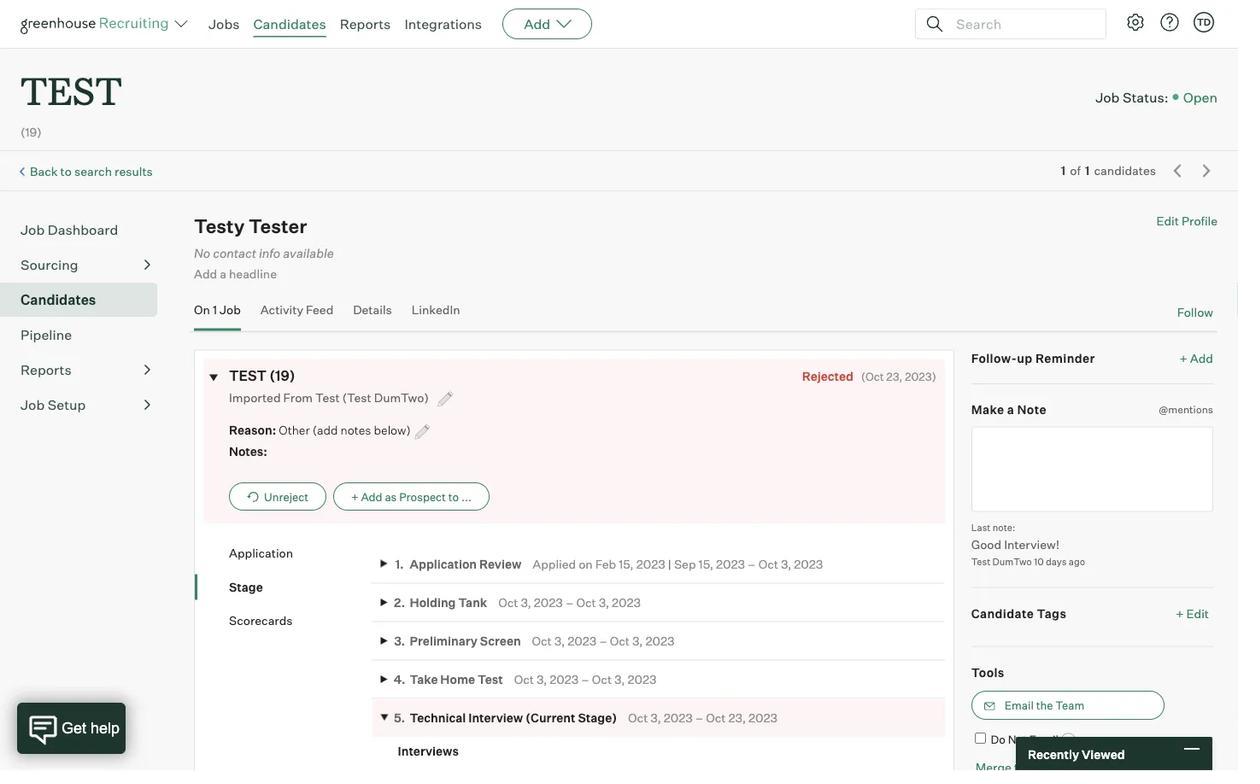 Task type: vqa. For each thing, say whether or not it's contained in the screenshot.
2nd See scorecard from the bottom of the page
no



Task type: locate. For each thing, give the bounding box(es) containing it.
1 vertical spatial test
[[972, 556, 991, 568]]

edit
[[1157, 214, 1179, 229], [1187, 606, 1210, 621]]

23,
[[887, 370, 903, 383], [729, 711, 746, 726]]

days
[[1046, 556, 1067, 568]]

on 1 job link
[[194, 302, 241, 328]]

back to search results
[[30, 164, 153, 179]]

1 right of
[[1085, 163, 1090, 178]]

1 horizontal spatial application
[[410, 557, 477, 572]]

on 1 job
[[194, 302, 241, 317]]

(current
[[526, 711, 576, 726]]

1 right on
[[213, 302, 217, 317]]

|
[[668, 557, 672, 572]]

None text field
[[972, 427, 1214, 512]]

follow link
[[1178, 304, 1214, 321]]

job status:
[[1096, 88, 1169, 105]]

email the team
[[1005, 699, 1085, 713]]

job left status: at top
[[1096, 88, 1120, 105]]

open
[[1184, 88, 1218, 105]]

2 horizontal spatial 1
[[1085, 163, 1090, 178]]

Search text field
[[952, 12, 1091, 36]]

1 vertical spatial +
[[351, 490, 359, 504]]

follow
[[1178, 305, 1214, 320]]

2 vertical spatial +
[[1176, 606, 1184, 621]]

(19)
[[21, 125, 42, 140], [270, 367, 295, 384]]

to right the back
[[60, 164, 72, 179]]

test right "home"
[[478, 672, 503, 687]]

sourcing
[[21, 257, 78, 274]]

job right on
[[220, 302, 241, 317]]

0 horizontal spatial 15,
[[619, 557, 634, 572]]

+ edit link
[[1172, 602, 1214, 626]]

reports left integrations
[[340, 15, 391, 32]]

0 horizontal spatial test
[[21, 65, 122, 115]]

a left note
[[1008, 402, 1015, 417]]

1 horizontal spatial a
[[1008, 402, 1015, 417]]

unreject
[[264, 490, 309, 504]]

unreject button
[[229, 483, 327, 511]]

preliminary
[[410, 634, 478, 649]]

job inside 'link'
[[220, 302, 241, 317]]

15, right feb
[[619, 557, 634, 572]]

oct
[[759, 557, 779, 572], [499, 595, 518, 610], [576, 595, 596, 610], [532, 634, 552, 649], [610, 634, 630, 649], [514, 672, 534, 687], [592, 672, 612, 687], [628, 711, 648, 726], [706, 711, 726, 726]]

0 vertical spatial candidates
[[253, 15, 326, 32]]

0 horizontal spatial candidates
[[21, 292, 96, 309]]

reason: other (add notes below)
[[229, 423, 411, 438]]

to left ...
[[449, 490, 459, 504]]

pipeline
[[21, 327, 72, 344]]

application up stage
[[229, 546, 293, 561]]

1 vertical spatial 23,
[[729, 711, 746, 726]]

(19) up the from
[[270, 367, 295, 384]]

interview
[[469, 711, 523, 726]]

activity feed
[[260, 302, 334, 317]]

1.
[[395, 557, 404, 572]]

test up imported on the bottom of the page
[[229, 367, 267, 384]]

15, right sep
[[699, 557, 714, 572]]

candidates down sourcing
[[21, 292, 96, 309]]

up
[[1017, 351, 1033, 366]]

home
[[441, 672, 475, 687]]

stage
[[229, 580, 263, 595]]

reports down pipeline
[[21, 362, 72, 379]]

0 horizontal spatial test
[[315, 390, 340, 405]]

other
[[279, 423, 310, 438]]

0 vertical spatial a
[[220, 267, 226, 282]]

0 horizontal spatial candidates link
[[21, 290, 150, 310]]

(test
[[342, 390, 372, 405]]

candidates link up pipeline link
[[21, 290, 150, 310]]

a down contact
[[220, 267, 226, 282]]

no
[[194, 245, 210, 261]]

td button
[[1191, 9, 1218, 36]]

2023
[[637, 557, 666, 572], [716, 557, 745, 572], [794, 557, 823, 572], [534, 595, 563, 610], [612, 595, 641, 610], [568, 634, 597, 649], [646, 634, 675, 649], [550, 672, 579, 687], [628, 672, 657, 687], [664, 711, 693, 726], [749, 711, 778, 726]]

not
[[1008, 733, 1027, 747]]

Do Not Email checkbox
[[975, 733, 986, 744]]

email up the recently
[[1030, 733, 1059, 747]]

1 horizontal spatial edit
[[1187, 606, 1210, 621]]

job setup
[[21, 397, 86, 414]]

1 horizontal spatial 15,
[[699, 557, 714, 572]]

2023)
[[905, 370, 937, 383]]

0 horizontal spatial reports link
[[21, 360, 150, 381]]

5. technical interview (current stage)
[[394, 711, 617, 726]]

1 vertical spatial test
[[229, 367, 267, 384]]

make
[[972, 402, 1005, 417]]

greenhouse recruiting image
[[21, 14, 174, 34]]

pipeline link
[[21, 325, 150, 346]]

candidates link
[[253, 15, 326, 32], [21, 290, 150, 310]]

1 horizontal spatial candidates link
[[253, 15, 326, 32]]

2 vertical spatial test
[[478, 672, 503, 687]]

1 horizontal spatial 23,
[[887, 370, 903, 383]]

(19) up the back
[[21, 125, 42, 140]]

0 vertical spatial test
[[315, 390, 340, 405]]

test
[[315, 390, 340, 405], [972, 556, 991, 568], [478, 672, 503, 687]]

0 vertical spatial candidates link
[[253, 15, 326, 32]]

test left (test
[[315, 390, 340, 405]]

interview!
[[1004, 537, 1060, 552]]

1 vertical spatial a
[[1008, 402, 1015, 417]]

a
[[220, 267, 226, 282], [1008, 402, 1015, 417]]

15,
[[619, 557, 634, 572], [699, 557, 714, 572]]

1 left of
[[1061, 163, 1066, 178]]

reports link down pipeline link
[[21, 360, 150, 381]]

1 vertical spatial reports
[[21, 362, 72, 379]]

1
[[1061, 163, 1066, 178], [1085, 163, 1090, 178], [213, 302, 217, 317]]

candidates link right the jobs link at the left top
[[253, 15, 326, 32]]

0 vertical spatial edit
[[1157, 214, 1179, 229]]

1 horizontal spatial test
[[229, 367, 267, 384]]

23, inside rejected (oct 23, 2023)
[[887, 370, 903, 383]]

reports
[[340, 15, 391, 32], [21, 362, 72, 379]]

last note: good interview! test dumtwo               10 days               ago
[[972, 522, 1086, 568]]

test down greenhouse recruiting image
[[21, 65, 122, 115]]

1 vertical spatial edit
[[1187, 606, 1210, 621]]

email left the
[[1005, 699, 1034, 713]]

1 horizontal spatial to
[[449, 490, 459, 504]]

0 horizontal spatial application
[[229, 546, 293, 561]]

candidates right the jobs link at the left top
[[253, 15, 326, 32]]

1 horizontal spatial (19)
[[270, 367, 295, 384]]

job setup link
[[21, 395, 150, 416]]

4.
[[394, 672, 406, 687]]

dumtwo)
[[374, 390, 429, 405]]

+ edit
[[1176, 606, 1210, 621]]

below)
[[374, 423, 411, 438]]

reason:
[[229, 423, 276, 438]]

1 vertical spatial to
[[449, 490, 459, 504]]

0 vertical spatial reports
[[340, 15, 391, 32]]

on
[[194, 302, 210, 317]]

details
[[353, 302, 392, 317]]

+
[[1180, 351, 1188, 366], [351, 490, 359, 504], [1176, 606, 1184, 621]]

0 horizontal spatial a
[[220, 267, 226, 282]]

0 horizontal spatial (19)
[[21, 125, 42, 140]]

integrations link
[[405, 15, 482, 32]]

–
[[748, 557, 756, 572], [566, 595, 574, 610], [599, 634, 608, 649], [582, 672, 590, 687], [696, 711, 704, 726]]

as
[[385, 490, 397, 504]]

prospect
[[399, 490, 446, 504]]

1 horizontal spatial reports link
[[340, 15, 391, 32]]

1 horizontal spatial 1
[[1061, 163, 1066, 178]]

1 vertical spatial candidates
[[21, 292, 96, 309]]

test for test
[[21, 65, 122, 115]]

linkedin
[[412, 302, 460, 317]]

1 of 1 candidates
[[1061, 163, 1157, 178]]

0 vertical spatial test
[[21, 65, 122, 115]]

scorecards
[[229, 614, 293, 629]]

1 horizontal spatial test
[[478, 672, 503, 687]]

job up sourcing
[[21, 222, 45, 239]]

add
[[524, 15, 551, 32], [194, 267, 217, 282], [1191, 351, 1214, 366], [361, 490, 383, 504]]

review
[[480, 557, 522, 572]]

0 vertical spatial +
[[1180, 351, 1188, 366]]

@mentions link
[[1159, 402, 1214, 418]]

test for test (19)
[[229, 367, 267, 384]]

1 horizontal spatial reports
[[340, 15, 391, 32]]

oct 3, 2023 – oct 23, 2023
[[628, 711, 778, 726]]

0 horizontal spatial 1
[[213, 302, 217, 317]]

feb
[[596, 557, 616, 572]]

2 15, from the left
[[699, 557, 714, 572]]

application up holding
[[410, 557, 477, 572]]

edit profile link
[[1157, 214, 1218, 229]]

2 horizontal spatial test
[[972, 556, 991, 568]]

0 horizontal spatial to
[[60, 164, 72, 179]]

test down good
[[972, 556, 991, 568]]

notes
[[341, 423, 371, 438]]

job left setup
[[21, 397, 45, 414]]

5.
[[394, 711, 405, 726]]

reports link left integrations
[[340, 15, 391, 32]]

+ inside button
[[351, 490, 359, 504]]

add inside popup button
[[524, 15, 551, 32]]

to
[[60, 164, 72, 179], [449, 490, 459, 504]]

interviews
[[398, 744, 459, 759]]

1 15, from the left
[[619, 557, 634, 572]]

0 vertical spatial email
[[1005, 699, 1034, 713]]

0 vertical spatial 23,
[[887, 370, 903, 383]]

1 horizontal spatial candidates
[[253, 15, 326, 32]]

1. application review applied on  feb 15, 2023 | sep 15, 2023 – oct 3, 2023
[[395, 557, 823, 572]]

activity
[[260, 302, 303, 317]]

(add
[[313, 423, 338, 438]]

tools
[[972, 665, 1005, 680]]

jobs
[[209, 15, 240, 32]]

job for job dashboard
[[21, 222, 45, 239]]



Task type: describe. For each thing, give the bounding box(es) containing it.
rejected
[[802, 369, 854, 384]]

feed
[[306, 302, 334, 317]]

candidate
[[972, 606, 1035, 621]]

imported from test (test dumtwo)
[[229, 390, 432, 405]]

candidate tags
[[972, 606, 1067, 621]]

1 inside 'link'
[[213, 302, 217, 317]]

1 vertical spatial (19)
[[270, 367, 295, 384]]

stage link
[[229, 579, 372, 596]]

back to search results link
[[30, 164, 153, 179]]

tank
[[459, 595, 487, 610]]

setup
[[48, 397, 86, 414]]

4. take home test oct 3, 2023 – oct 3, 2023
[[394, 672, 657, 687]]

dumtwo
[[993, 556, 1032, 568]]

email the team button
[[972, 691, 1165, 720]]

job dashboard link
[[21, 220, 150, 240]]

2. holding tank oct 3, 2023 – oct 3, 2023
[[394, 595, 641, 610]]

1 vertical spatial candidates link
[[21, 290, 150, 310]]

screen
[[480, 634, 521, 649]]

make a note
[[972, 402, 1047, 417]]

contact
[[213, 245, 256, 261]]

1 vertical spatial email
[[1030, 733, 1059, 747]]

of
[[1070, 163, 1081, 178]]

1 vertical spatial reports link
[[21, 360, 150, 381]]

applied
[[533, 557, 576, 572]]

0 horizontal spatial edit
[[1157, 214, 1179, 229]]

tester
[[249, 215, 307, 238]]

@mentions
[[1159, 403, 1214, 416]]

dashboard
[[48, 222, 118, 239]]

+ for + edit
[[1176, 606, 1184, 621]]

add inside 'testy tester no contact info available add a headline'
[[194, 267, 217, 282]]

+ add link
[[1180, 350, 1214, 367]]

edit profile
[[1157, 214, 1218, 229]]

headline
[[229, 267, 277, 282]]

+ for + add as prospect to ...
[[351, 490, 359, 504]]

+ add as prospect to ...
[[351, 490, 472, 504]]

+ for + add
[[1180, 351, 1188, 366]]

sourcing link
[[21, 255, 150, 275]]

technical
[[410, 711, 466, 726]]

a inside 'testy tester no contact info available add a headline'
[[220, 267, 226, 282]]

take
[[410, 672, 438, 687]]

team
[[1056, 699, 1085, 713]]

last
[[972, 522, 991, 534]]

10
[[1034, 556, 1044, 568]]

td button
[[1194, 12, 1215, 32]]

recently viewed
[[1028, 747, 1125, 762]]

info
[[259, 245, 280, 261]]

3.
[[394, 634, 405, 649]]

job for job setup
[[21, 397, 45, 414]]

configure image
[[1126, 12, 1146, 32]]

reminder
[[1036, 351, 1096, 366]]

viewed
[[1082, 747, 1125, 762]]

application link
[[229, 545, 372, 562]]

status:
[[1123, 88, 1169, 105]]

2.
[[394, 595, 405, 610]]

...
[[462, 490, 472, 504]]

test inside 'last note: good interview! test dumtwo               10 days               ago'
[[972, 556, 991, 568]]

rejected (oct 23, 2023)
[[802, 369, 937, 384]]

integrations
[[405, 15, 482, 32]]

the
[[1037, 699, 1053, 713]]

0 vertical spatial (19)
[[21, 125, 42, 140]]

testy
[[194, 215, 245, 238]]

search
[[74, 164, 112, 179]]

(oct
[[862, 370, 884, 383]]

back
[[30, 164, 58, 179]]

testy tester no contact info available add a headline
[[194, 215, 334, 282]]

note
[[1018, 402, 1047, 417]]

candidates
[[1095, 163, 1157, 178]]

do
[[991, 733, 1006, 747]]

to inside button
[[449, 490, 459, 504]]

imported
[[229, 390, 281, 405]]

email inside 'button'
[[1005, 699, 1034, 713]]

3. preliminary screen oct 3, 2023 – oct 3, 2023
[[394, 634, 675, 649]]

good
[[972, 537, 1002, 552]]

tags
[[1037, 606, 1067, 621]]

notes:
[[229, 444, 267, 459]]

note:
[[993, 522, 1016, 534]]

job for job status:
[[1096, 88, 1120, 105]]

from
[[283, 390, 313, 405]]

0 vertical spatial reports link
[[340, 15, 391, 32]]

0 horizontal spatial reports
[[21, 362, 72, 379]]

add inside button
[[361, 490, 383, 504]]

stage)
[[578, 711, 617, 726]]

0 vertical spatial to
[[60, 164, 72, 179]]

results
[[115, 164, 153, 179]]

add button
[[503, 9, 593, 39]]

profile
[[1182, 214, 1218, 229]]

0 horizontal spatial 23,
[[729, 711, 746, 726]]

test (19)
[[229, 367, 295, 384]]

activity feed link
[[260, 302, 334, 328]]



